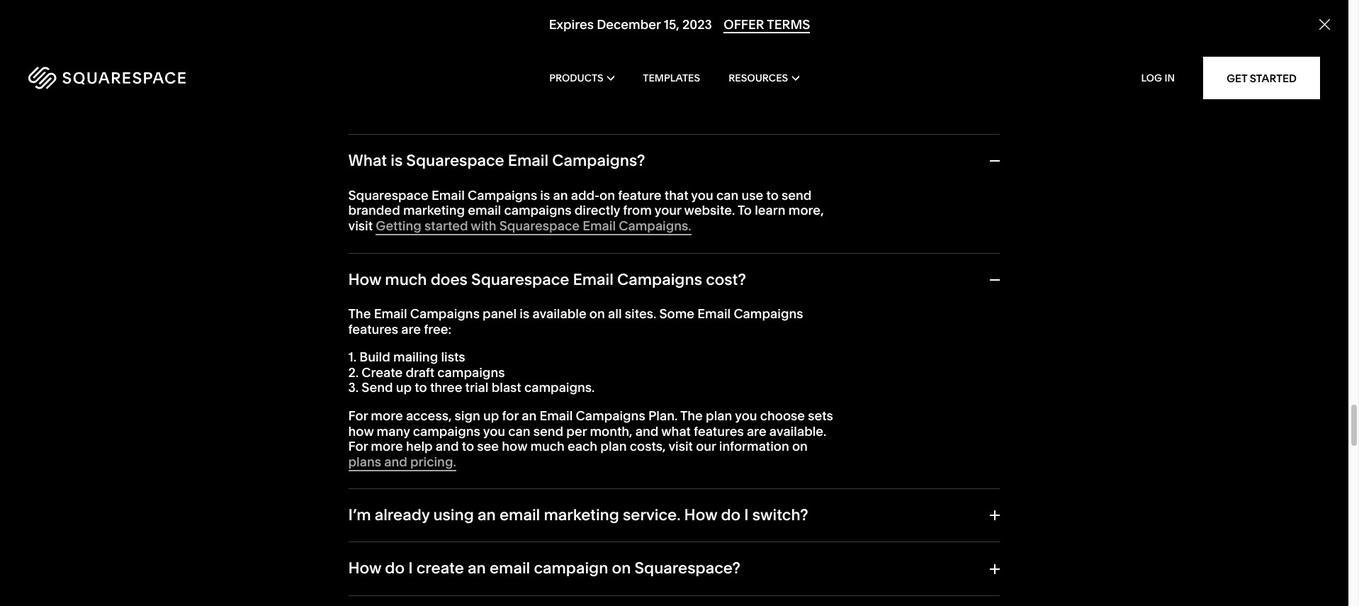Task type: vqa. For each thing, say whether or not it's contained in the screenshot.
features
yes



Task type: locate. For each thing, give the bounding box(es) containing it.
how right see
[[502, 438, 528, 455]]

switch?
[[753, 505, 809, 525]]

much left per
[[531, 438, 565, 455]]

0 horizontal spatial up
[[396, 380, 412, 396]]

visit left our
[[669, 438, 693, 455]]

email left campaign
[[490, 559, 530, 578]]

features right the what
[[694, 423, 744, 439]]

for
[[502, 408, 519, 424]]

are left 'free:'
[[401, 321, 421, 337]]

1 horizontal spatial the
[[680, 408, 703, 424]]

to left see
[[462, 438, 474, 455]]

0 horizontal spatial visit
[[348, 218, 373, 234]]

how
[[348, 423, 374, 439], [502, 438, 528, 455]]

how for how much does squarespace email campaigns cost?
[[348, 270, 382, 289]]

an inside for more access, sign up for an email campaigns plan. the plan you choose sets how many campaigns you can send per month, and what features are available. for more help and to see how much each plan costs, visit our information on plans and pricing.
[[522, 408, 537, 424]]

to right use
[[767, 187, 779, 203]]

is right "panel"
[[520, 306, 530, 322]]

send
[[782, 187, 812, 203], [534, 423, 564, 439]]

is
[[391, 151, 403, 170], [540, 187, 550, 203], [520, 306, 530, 322]]

costs,
[[630, 438, 666, 455]]

0 horizontal spatial how
[[348, 423, 374, 439]]

you up information at the right of page
[[735, 408, 757, 424]]

1. build mailing lists 2. create draft campaigns 3. send up to three trial blast campaigns.
[[348, 349, 595, 396]]

more left help
[[371, 438, 403, 455]]

to
[[767, 187, 779, 203], [415, 380, 427, 396], [462, 438, 474, 455]]

campaigns inside squarespace email campaigns is an add-on feature that you can use to send branded marketing email campaigns directly from your website. to learn more, visit
[[468, 187, 537, 203]]

and
[[636, 423, 659, 439], [436, 438, 459, 455], [384, 454, 407, 470]]

is right what
[[391, 151, 403, 170]]

get started link
[[1204, 57, 1321, 99]]

the
[[348, 306, 371, 322], [680, 408, 703, 424]]

1 horizontal spatial can
[[717, 187, 739, 203]]

available.
[[770, 423, 827, 439]]

directly
[[575, 202, 620, 219]]

is up getting started with squarespace email campaigns.
[[540, 187, 550, 203]]

trial
[[465, 380, 489, 396]]

2 vertical spatial email
[[490, 559, 530, 578]]

are left available.
[[747, 423, 767, 439]]

can right see
[[508, 423, 531, 439]]

0 vertical spatial campaigns
[[504, 202, 572, 219]]

get started
[[1227, 71, 1297, 85]]

much inside for more access, sign up for an email campaigns plan. the plan you choose sets how many campaigns you can send per month, and what features are available. for more help and to see how much each plan costs, visit our information on plans and pricing.
[[531, 438, 565, 455]]

1 vertical spatial how
[[685, 505, 718, 525]]

1 vertical spatial the
[[680, 408, 703, 424]]

1 vertical spatial more
[[371, 438, 403, 455]]

1 vertical spatial features
[[694, 423, 744, 439]]

expires december 15, 2023
[[549, 16, 712, 33]]

is inside the email campaigns panel is available on all sites. some email campaigns features are free:
[[520, 306, 530, 322]]

0 horizontal spatial features
[[348, 321, 398, 337]]

squarespace inside squarespace email campaigns is an add-on feature that you can use to send branded marketing email campaigns directly from your website. to learn more, visit
[[348, 187, 429, 203]]

0 horizontal spatial are
[[401, 321, 421, 337]]

email
[[468, 202, 501, 219], [500, 505, 540, 525], [490, 559, 530, 578]]

0 vertical spatial visit
[[348, 218, 373, 234]]

2 horizontal spatial and
[[636, 423, 659, 439]]

1 vertical spatial can
[[508, 423, 531, 439]]

up left for
[[483, 408, 499, 424]]

1 horizontal spatial do
[[721, 505, 741, 525]]

how down "getting" at the left
[[348, 270, 382, 289]]

1 horizontal spatial send
[[782, 187, 812, 203]]

on left the all
[[590, 306, 605, 322]]

on inside for more access, sign up for an email campaigns plan. the plan you choose sets how many campaigns you can send per month, and what features are available. for more help and to see how much each plan costs, visit our information on plans and pricing.
[[793, 438, 808, 455]]

i
[[745, 505, 749, 525], [408, 559, 413, 578]]

1 horizontal spatial to
[[462, 438, 474, 455]]

up inside for more access, sign up for an email campaigns plan. the plan you choose sets how many campaigns you can send per month, and what features are available. for more help and to see how much each plan costs, visit our information on plans and pricing.
[[483, 408, 499, 424]]

to inside squarespace email campaigns is an add-on feature that you can use to send branded marketing email campaigns directly from your website. to learn more, visit
[[767, 187, 779, 203]]

email up getting started with squarespace email campaigns.
[[508, 151, 549, 170]]

information
[[719, 438, 790, 455]]

1 vertical spatial are
[[747, 423, 767, 439]]

the up 1.
[[348, 306, 371, 322]]

campaigns down what is squarespace email campaigns?
[[468, 187, 537, 203]]

getting started with squarespace email campaigns.
[[376, 218, 692, 234]]

do left switch?
[[721, 505, 741, 525]]

campaigns
[[504, 202, 572, 219], [438, 364, 505, 381], [413, 423, 481, 439]]

features up "build"
[[348, 321, 398, 337]]

can
[[717, 187, 739, 203], [508, 423, 531, 439]]

1.
[[348, 349, 357, 365]]

to inside for more access, sign up for an email campaigns plan. the plan you choose sets how many campaigns you can send per month, and what features are available. for more help and to see how much each plan costs, visit our information on plans and pricing.
[[462, 438, 474, 455]]

i left create
[[408, 559, 413, 578]]

plan.
[[649, 408, 678, 424]]

campaigns inside squarespace email campaigns is an add-on feature that you can use to send branded marketing email campaigns directly from your website. to learn more, visit
[[504, 202, 572, 219]]

2 horizontal spatial you
[[735, 408, 757, 424]]

how up 'plans'
[[348, 423, 374, 439]]

an right for
[[522, 408, 537, 424]]

1 vertical spatial much
[[531, 438, 565, 455]]

features inside for more access, sign up for an email campaigns plan. the plan you choose sets how many campaigns you can send per month, and what features are available. for more help and to see how much each plan costs, visit our information on plans and pricing.
[[694, 423, 744, 439]]

and right help
[[436, 438, 459, 455]]

0 horizontal spatial to
[[415, 380, 427, 396]]

plan up our
[[706, 408, 733, 424]]

squarespace
[[406, 151, 505, 170], [348, 187, 429, 203], [500, 218, 580, 234], [471, 270, 570, 289]]

started
[[425, 218, 468, 234]]

0 vertical spatial more
[[371, 408, 403, 424]]

to inside 1. build mailing lists 2. create draft campaigns 3. send up to three trial blast campaigns.
[[415, 380, 427, 396]]

2023
[[683, 16, 712, 33]]

available
[[533, 306, 587, 322]]

on down 'choose'
[[793, 438, 808, 455]]

1 vertical spatial marketing
[[544, 505, 619, 525]]

1 horizontal spatial are
[[747, 423, 767, 439]]

0 vertical spatial how
[[348, 270, 382, 289]]

0 vertical spatial plan
[[706, 408, 733, 424]]

i left switch?
[[745, 505, 749, 525]]

sign
[[455, 408, 480, 424]]

email up started
[[432, 187, 465, 203]]

1 horizontal spatial visit
[[669, 438, 693, 455]]

plan
[[706, 408, 733, 424], [601, 438, 627, 455]]

squarespace logo image
[[28, 67, 186, 89]]

1 vertical spatial visit
[[669, 438, 693, 455]]

see
[[477, 438, 499, 455]]

0 horizontal spatial i
[[408, 559, 413, 578]]

how right service.
[[685, 505, 718, 525]]

send left per
[[534, 423, 564, 439]]

are
[[401, 321, 421, 337], [747, 423, 767, 439]]

on
[[600, 187, 615, 203], [590, 306, 605, 322], [793, 438, 808, 455], [612, 559, 631, 578]]

you
[[691, 187, 714, 203], [735, 408, 757, 424], [483, 423, 505, 439]]

0 vertical spatial features
[[348, 321, 398, 337]]

your
[[655, 202, 682, 219]]

0 vertical spatial to
[[767, 187, 779, 203]]

what
[[662, 423, 691, 439]]

0 horizontal spatial plan
[[601, 438, 627, 455]]

0 vertical spatial for
[[348, 408, 368, 424]]

up
[[396, 380, 412, 396], [483, 408, 499, 424]]

products
[[550, 72, 604, 84]]

0 horizontal spatial much
[[385, 270, 427, 289]]

on left feature
[[600, 187, 615, 203]]

from
[[623, 202, 652, 219]]

offer
[[724, 16, 765, 33]]

do
[[721, 505, 741, 525], [385, 559, 405, 578]]

campaigns?
[[552, 151, 646, 170]]

campaigns inside for more access, sign up for an email campaigns plan. the plan you choose sets how many campaigns you can send per month, and what features are available. for more help and to see how much each plan costs, visit our information on plans and pricing.
[[413, 423, 481, 439]]

1 horizontal spatial much
[[531, 438, 565, 455]]

0 horizontal spatial marketing
[[403, 202, 465, 219]]

2 horizontal spatial is
[[540, 187, 550, 203]]

2 more from the top
[[371, 438, 403, 455]]

0 horizontal spatial is
[[391, 151, 403, 170]]

much
[[385, 270, 427, 289], [531, 438, 565, 455]]

you right the that
[[691, 187, 714, 203]]

0 horizontal spatial do
[[385, 559, 405, 578]]

1 vertical spatial email
[[500, 505, 540, 525]]

for down 3.
[[348, 408, 368, 424]]

campaigns.
[[619, 218, 692, 234]]

can left use
[[717, 187, 739, 203]]

1 more from the top
[[371, 408, 403, 424]]

up inside 1. build mailing lists 2. create draft campaigns 3. send up to three trial blast campaigns.
[[396, 380, 412, 396]]

up right send
[[396, 380, 412, 396]]

templates
[[643, 72, 700, 84]]

2 horizontal spatial to
[[767, 187, 779, 203]]

0 vertical spatial i
[[745, 505, 749, 525]]

and left the what
[[636, 423, 659, 439]]

marketing inside squarespace email campaigns is an add-on feature that you can use to send branded marketing email campaigns directly from your website. to learn more, visit
[[403, 202, 465, 219]]

campaigns up each
[[576, 408, 646, 424]]

the email campaigns panel is available on all sites. some email campaigns features are free:
[[348, 306, 804, 337]]

2 vertical spatial to
[[462, 438, 474, 455]]

campaigns inside for more access, sign up for an email campaigns plan. the plan you choose sets how many campaigns you can send per month, and what features are available. for more help and to see how much each plan costs, visit our information on plans and pricing.
[[576, 408, 646, 424]]

1 horizontal spatial features
[[694, 423, 744, 439]]

1 horizontal spatial marketing
[[544, 505, 619, 525]]

visit inside for more access, sign up for an email campaigns plan. the plan you choose sets how many campaigns you can send per month, and what features are available. for more help and to see how much each plan costs, visit our information on plans and pricing.
[[669, 438, 693, 455]]

on inside squarespace email campaigns is an add-on feature that you can use to send branded marketing email campaigns directly from your website. to learn more, visit
[[600, 187, 615, 203]]

email up "build"
[[374, 306, 407, 322]]

1 vertical spatial to
[[415, 380, 427, 396]]

cost?
[[706, 270, 746, 289]]

0 vertical spatial email
[[468, 202, 501, 219]]

how for how do i create an email campaign on squarespace?
[[348, 559, 382, 578]]

marketing left with at the top
[[403, 202, 465, 219]]

plan right each
[[601, 438, 627, 455]]

visit inside squarespace email campaigns is an add-on feature that you can use to send branded marketing email campaigns directly from your website. to learn more, visit
[[348, 218, 373, 234]]

much left does
[[385, 270, 427, 289]]

per
[[567, 423, 587, 439]]

1 vertical spatial send
[[534, 423, 564, 439]]

features
[[348, 321, 398, 337], [694, 423, 744, 439]]

email down add-
[[583, 218, 616, 234]]

0 horizontal spatial send
[[534, 423, 564, 439]]

that
[[665, 187, 689, 203]]

visit
[[348, 218, 373, 234], [669, 438, 693, 455]]

send inside for more access, sign up for an email campaigns plan. the plan you choose sets how many campaigns you can send per month, and what features are available. for more help and to see how much each plan costs, visit our information on plans and pricing.
[[534, 423, 564, 439]]

1 vertical spatial plan
[[601, 438, 627, 455]]

1 horizontal spatial plan
[[706, 408, 733, 424]]

email up how do i create an email campaign on squarespace? at the bottom of the page
[[500, 505, 540, 525]]

campaigns.
[[525, 380, 595, 396]]

offer terms
[[724, 16, 810, 33]]

for left many
[[348, 438, 368, 455]]

sets
[[808, 408, 834, 424]]

to left the "three"
[[415, 380, 427, 396]]

1 horizontal spatial you
[[691, 187, 714, 203]]

0 vertical spatial send
[[782, 187, 812, 203]]

0 horizontal spatial can
[[508, 423, 531, 439]]

1 vertical spatial is
[[540, 187, 550, 203]]

what
[[348, 151, 387, 170]]

squarespace up "getting" at the left
[[348, 187, 429, 203]]

campaigns for is
[[504, 202, 572, 219]]

for more access, sign up for an email campaigns plan. the plan you choose sets how many campaigns you can send per month, and what features are available. for more help and to see how much each plan costs, visit our information on plans and pricing.
[[348, 408, 834, 470]]

1 vertical spatial up
[[483, 408, 499, 424]]

0 vertical spatial do
[[721, 505, 741, 525]]

visit left "getting" at the left
[[348, 218, 373, 234]]

send right use
[[782, 187, 812, 203]]

1 horizontal spatial up
[[483, 408, 499, 424]]

1 vertical spatial for
[[348, 438, 368, 455]]

do left create
[[385, 559, 405, 578]]

how much does squarespace email campaigns cost?
[[348, 270, 746, 289]]

0 vertical spatial are
[[401, 321, 421, 337]]

campaigns up some at the bottom
[[617, 270, 702, 289]]

and down many
[[384, 454, 407, 470]]

for
[[348, 408, 368, 424], [348, 438, 368, 455]]

more down send
[[371, 408, 403, 424]]

2 vertical spatial how
[[348, 559, 382, 578]]

1 horizontal spatial is
[[520, 306, 530, 322]]

how
[[348, 270, 382, 289], [685, 505, 718, 525], [348, 559, 382, 578]]

marketing up campaign
[[544, 505, 619, 525]]

how down i'm
[[348, 559, 382, 578]]

send inside squarespace email campaigns is an add-on feature that you can use to send branded marketing email campaigns directly from your website. to learn more, visit
[[782, 187, 812, 203]]

an right create
[[468, 559, 486, 578]]

0 vertical spatial can
[[717, 187, 739, 203]]

email down campaigns.
[[540, 408, 573, 424]]

you right sign
[[483, 423, 505, 439]]

campaigns
[[468, 187, 537, 203], [617, 270, 702, 289], [410, 306, 480, 322], [734, 306, 804, 322], [576, 408, 646, 424]]

0 vertical spatial up
[[396, 380, 412, 396]]

the right plan.
[[680, 408, 703, 424]]

2 vertical spatial campaigns
[[413, 423, 481, 439]]

0 horizontal spatial the
[[348, 306, 371, 322]]

month,
[[590, 423, 633, 439]]

an left add-
[[553, 187, 568, 203]]

0 vertical spatial the
[[348, 306, 371, 322]]

0 vertical spatial marketing
[[403, 202, 465, 219]]

email down what is squarespace email campaigns?
[[468, 202, 501, 219]]

2 vertical spatial is
[[520, 306, 530, 322]]

1 vertical spatial campaigns
[[438, 364, 505, 381]]

some
[[660, 306, 695, 322]]



Task type: describe. For each thing, give the bounding box(es) containing it.
email down "cost?"
[[698, 306, 731, 322]]

campaigns down "cost?"
[[734, 306, 804, 322]]

1 vertical spatial i
[[408, 559, 413, 578]]

1 horizontal spatial how
[[502, 438, 528, 455]]

resources button
[[729, 50, 799, 106]]

what is squarespace email campaigns?
[[348, 151, 646, 170]]

is inside squarespace email campaigns is an add-on feature that you can use to send branded marketing email campaigns directly from your website. to learn more, visit
[[540, 187, 550, 203]]

how do i create an email campaign on squarespace?
[[348, 559, 741, 578]]

15,
[[664, 16, 680, 33]]

0 vertical spatial is
[[391, 151, 403, 170]]

lists
[[441, 349, 465, 365]]

to
[[738, 202, 752, 219]]

build
[[360, 349, 390, 365]]

campaigns down does
[[410, 306, 480, 322]]

plans and pricing. link
[[348, 454, 456, 471]]

access,
[[406, 408, 452, 424]]

log
[[1142, 72, 1163, 84]]

using
[[433, 505, 474, 525]]

email inside squarespace email campaigns is an add-on feature that you can use to send branded marketing email campaigns directly from your website. to learn more, visit
[[468, 202, 501, 219]]

pricing.
[[410, 454, 456, 470]]

log             in link
[[1142, 72, 1175, 84]]

sites.
[[625, 306, 657, 322]]

getting started with squarespace email campaigns. link
[[376, 218, 692, 235]]

can inside squarespace email campaigns is an add-on feature that you can use to send branded marketing email campaigns directly from your website. to learn more, visit
[[717, 187, 739, 203]]

with
[[471, 218, 497, 234]]

expires
[[549, 16, 594, 33]]

website.
[[684, 202, 735, 219]]

an right using
[[478, 505, 496, 525]]

on right campaign
[[612, 559, 631, 578]]

0 horizontal spatial and
[[384, 454, 407, 470]]

can inside for more access, sign up for an email campaigns plan. the plan you choose sets how many campaigns you can send per month, and what features are available. for more help and to see how much each plan costs, visit our information on plans and pricing.
[[508, 423, 531, 439]]

1 horizontal spatial and
[[436, 438, 459, 455]]

2 for from the top
[[348, 438, 368, 455]]

3.
[[348, 380, 359, 396]]

i'm already using an email marketing service. how do i switch?
[[348, 505, 809, 525]]

help
[[406, 438, 433, 455]]

does
[[431, 270, 468, 289]]

the inside for more access, sign up for an email campaigns plan. the plan you choose sets how many campaigns you can send per month, and what features are available. for more help and to see how much each plan costs, visit our information on plans and pricing.
[[680, 408, 703, 424]]

our
[[696, 438, 716, 455]]

use
[[742, 187, 764, 203]]

0 horizontal spatial you
[[483, 423, 505, 439]]

mailing
[[393, 349, 438, 365]]

templates link
[[643, 50, 700, 106]]

offer terms link
[[724, 16, 810, 33]]

create
[[362, 364, 403, 381]]

1 horizontal spatial i
[[745, 505, 749, 525]]

2.
[[348, 364, 359, 381]]

0 vertical spatial much
[[385, 270, 427, 289]]

choose
[[760, 408, 805, 424]]

learn
[[755, 202, 786, 219]]

1 for from the top
[[348, 408, 368, 424]]

squarespace email campaigns is an add-on feature that you can use to send branded marketing email campaigns directly from your website. to learn more, visit
[[348, 187, 824, 234]]

started
[[1250, 71, 1297, 85]]

an inside squarespace email campaigns is an add-on feature that you can use to send branded marketing email campaigns directly from your website. to learn more, visit
[[553, 187, 568, 203]]

add-
[[571, 187, 600, 203]]

1 vertical spatial do
[[385, 559, 405, 578]]

free:
[[424, 321, 451, 337]]

get
[[1227, 71, 1248, 85]]

more,
[[789, 202, 824, 219]]

many
[[377, 423, 410, 439]]

resources
[[729, 72, 788, 84]]

draft
[[406, 364, 435, 381]]

i'm
[[348, 505, 371, 525]]

you inside squarespace email campaigns is an add-on feature that you can use to send branded marketing email campaigns directly from your website. to learn more, visit
[[691, 187, 714, 203]]

squarespace up started
[[406, 151, 505, 170]]

send
[[362, 380, 393, 396]]

squarespace logo link
[[28, 67, 287, 89]]

features inside the email campaigns panel is available on all sites. some email campaigns features are free:
[[348, 321, 398, 337]]

email inside squarespace email campaigns is an add-on feature that you can use to send branded marketing email campaigns directly from your website. to learn more, visit
[[432, 187, 465, 203]]

the inside the email campaigns panel is available on all sites. some email campaigns features are free:
[[348, 306, 371, 322]]

branded
[[348, 202, 400, 219]]

all
[[608, 306, 622, 322]]

each
[[568, 438, 598, 455]]

plans
[[348, 454, 381, 470]]

already
[[375, 505, 430, 525]]

on inside the email campaigns panel is available on all sites. some email campaigns features are free:
[[590, 306, 605, 322]]

email inside for more access, sign up for an email campaigns plan. the plan you choose sets how many campaigns you can send per month, and what features are available. for more help and to see how much each plan costs, visit our information on plans and pricing.
[[540, 408, 573, 424]]

feature
[[618, 187, 662, 203]]

squarespace?
[[635, 559, 741, 578]]

three
[[430, 380, 462, 396]]

campaigns for sign
[[413, 423, 481, 439]]

getting
[[376, 218, 422, 234]]

are inside the email campaigns panel is available on all sites. some email campaigns features are free:
[[401, 321, 421, 337]]

squarespace up "panel"
[[471, 270, 570, 289]]

campaign
[[534, 559, 609, 578]]

december
[[597, 16, 661, 33]]

create
[[417, 559, 464, 578]]

are inside for more access, sign up for an email campaigns plan. the plan you choose sets how many campaigns you can send per month, and what features are available. for more help and to see how much each plan costs, visit our information on plans and pricing.
[[747, 423, 767, 439]]

squarespace up how much does squarespace email campaigns cost?
[[500, 218, 580, 234]]

terms
[[767, 16, 810, 33]]

email up the all
[[573, 270, 614, 289]]

panel
[[483, 306, 517, 322]]

campaigns inside 1. build mailing lists 2. create draft campaigns 3. send up to three trial blast campaigns.
[[438, 364, 505, 381]]

log             in
[[1142, 72, 1175, 84]]

service.
[[623, 505, 681, 525]]

products button
[[550, 50, 615, 106]]

blast
[[492, 380, 522, 396]]

in
[[1165, 72, 1175, 84]]



